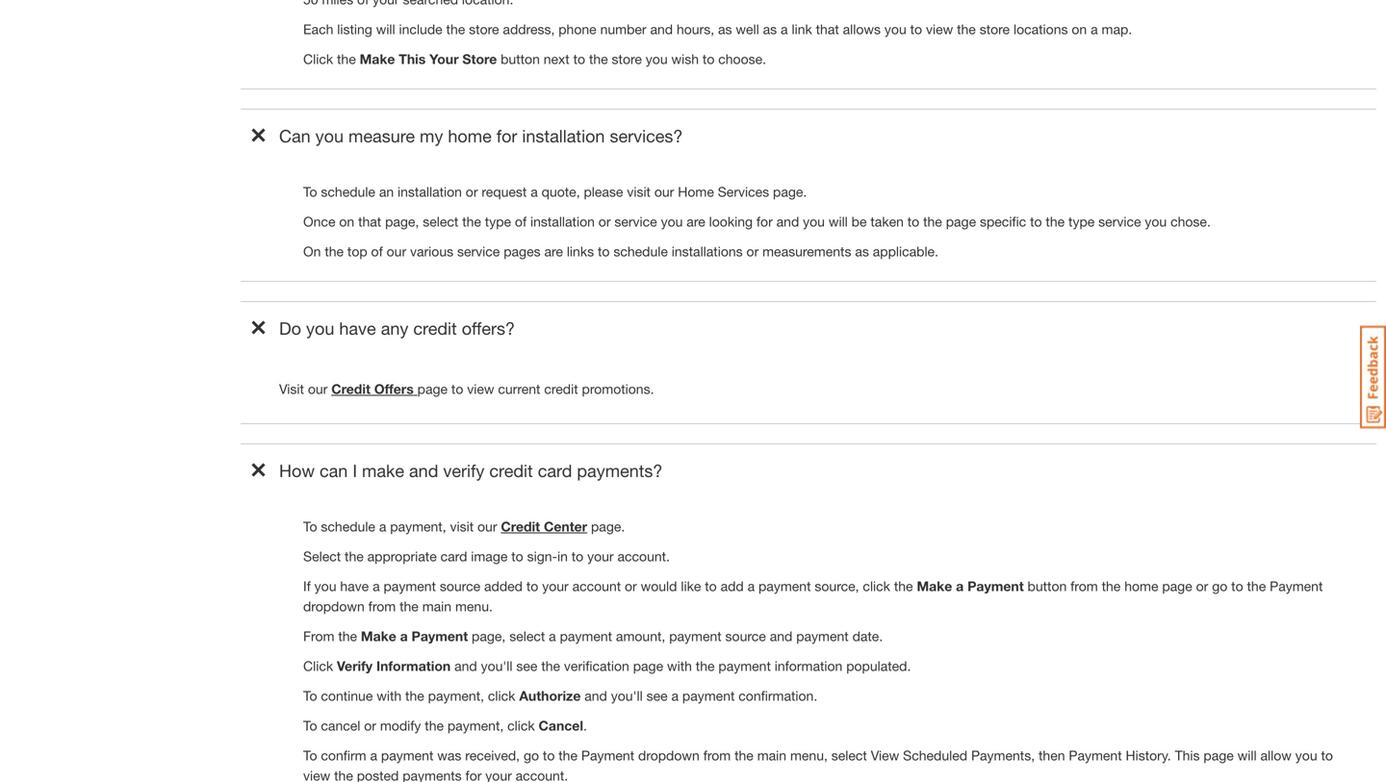 Task type: locate. For each thing, give the bounding box(es) containing it.
view left current
[[467, 381, 495, 397]]

select up various
[[423, 214, 459, 230]]

with
[[667, 659, 692, 675], [377, 689, 402, 704]]

to left the continue
[[303, 689, 317, 704]]

select the appropriate card image to sign-in to your account.
[[303, 549, 674, 565]]

main left menu.
[[422, 599, 452, 615]]

cancel
[[539, 718, 584, 734]]

feedback link image
[[1361, 326, 1387, 430]]

to inside button from the home page or go to the payment dropdown from the main menu.
[[1232, 579, 1244, 595]]

you'll down click verify information and you'll see the verification page with the payment information populated.
[[611, 689, 643, 704]]

have down the select
[[340, 579, 369, 595]]

0 horizontal spatial of
[[371, 244, 383, 260]]

you'll
[[481, 659, 513, 675], [611, 689, 643, 704]]

your
[[588, 549, 614, 565], [542, 579, 569, 595], [486, 769, 512, 783]]

with up modify
[[377, 689, 402, 704]]

click down from
[[303, 659, 333, 675]]

1 horizontal spatial credit
[[490, 461, 533, 482]]

main left menu,
[[758, 748, 787, 764]]

installation right an at left top
[[398, 184, 462, 200]]

dropdown inside button from the home page or go to the payment dropdown from the main menu.
[[303, 599, 365, 615]]

from inside "to confirm a payment was received, go to the payment dropdown from the main menu, select view scheduled payments, then payment history. this page will allow you to view the posted payments for your account."
[[704, 748, 731, 764]]

will left allow
[[1238, 748, 1257, 764]]

0 horizontal spatial home
[[448, 126, 492, 146]]

1 vertical spatial click
[[303, 659, 333, 675]]

for right looking
[[757, 214, 773, 230]]

select down added
[[510, 629, 545, 645]]

and left "hours,"
[[651, 21, 673, 37]]

that right the link
[[816, 21, 840, 37]]

payments
[[403, 769, 462, 783]]

1 vertical spatial of
[[371, 244, 383, 260]]

dropdown for menu.
[[303, 599, 365, 615]]

see
[[517, 659, 538, 675], [647, 689, 668, 704]]

1 vertical spatial credit
[[501, 519, 540, 535]]

1 horizontal spatial go
[[1213, 579, 1228, 595]]

1 vertical spatial are
[[545, 244, 563, 260]]

home
[[448, 126, 492, 146], [1125, 579, 1159, 595]]

0 vertical spatial source
[[440, 579, 481, 595]]

1 vertical spatial payment,
[[428, 689, 484, 704]]

1 click from the top
[[303, 51, 333, 67]]

you up measurements
[[803, 214, 825, 230]]

1 vertical spatial you'll
[[611, 689, 643, 704]]

1 to from the top
[[303, 184, 317, 200]]

quote,
[[542, 184, 580, 200]]

of right top
[[371, 244, 383, 260]]

0 horizontal spatial store
[[469, 21, 499, 37]]

you right allow
[[1296, 748, 1318, 764]]

view right allows
[[926, 21, 954, 37]]

click
[[303, 51, 333, 67], [303, 659, 333, 675]]

click down each
[[303, 51, 333, 67]]

0 horizontal spatial on
[[339, 214, 355, 230]]

of up pages
[[515, 214, 527, 230]]

0 vertical spatial card
[[538, 461, 572, 482]]

1 vertical spatial page.
[[591, 519, 625, 535]]

measurements
[[763, 244, 852, 260]]

on right once at left
[[339, 214, 355, 230]]

card up the center
[[538, 461, 572, 482]]

from for a
[[704, 748, 731, 764]]

1 horizontal spatial home
[[1125, 579, 1159, 595]]

credit right verify
[[490, 461, 533, 482]]

from for the
[[369, 599, 396, 615]]

payments?
[[577, 461, 663, 482]]

and up measurements
[[777, 214, 800, 230]]

to up once at left
[[303, 184, 317, 200]]

view
[[871, 748, 900, 764]]

1 vertical spatial select
[[510, 629, 545, 645]]

2 click from the top
[[303, 659, 333, 675]]

for up request
[[497, 126, 518, 146]]

schedule up the select
[[321, 519, 376, 535]]

2 horizontal spatial view
[[926, 21, 954, 37]]

for down received,
[[466, 769, 482, 783]]

you right if
[[315, 579, 337, 595]]

payment, up appropriate
[[390, 519, 446, 535]]

or inside button from the home page or go to the payment dropdown from the main menu.
[[1197, 579, 1209, 595]]

page.
[[773, 184, 807, 200], [591, 519, 625, 535]]

that up top
[[358, 214, 382, 230]]

0 horizontal spatial will
[[376, 21, 395, 37]]

then
[[1039, 748, 1066, 764]]

0 vertical spatial select
[[423, 214, 459, 230]]

2 horizontal spatial your
[[588, 549, 614, 565]]

will left be
[[829, 214, 848, 230]]

store down the number
[[612, 51, 642, 67]]

our right visit
[[308, 381, 328, 397]]

0 horizontal spatial card
[[441, 549, 467, 565]]

on left map.
[[1072, 21, 1087, 37]]

0 vertical spatial with
[[667, 659, 692, 675]]

1 vertical spatial click
[[488, 689, 516, 704]]

1 horizontal spatial page.
[[773, 184, 807, 200]]

2 vertical spatial select
[[832, 748, 868, 764]]

for
[[497, 126, 518, 146], [757, 214, 773, 230], [466, 769, 482, 783]]

2 vertical spatial from
[[704, 748, 731, 764]]

you right do
[[306, 318, 335, 339]]

1 horizontal spatial card
[[538, 461, 572, 482]]

do
[[279, 318, 301, 339]]

are down the home
[[687, 214, 706, 230]]

2 horizontal spatial credit
[[544, 381, 578, 397]]

1 vertical spatial your
[[542, 579, 569, 595]]

to for to schedule an installation or request a quote, please visit our home services page.
[[303, 184, 317, 200]]

0 horizontal spatial for
[[466, 769, 482, 783]]

you left chose.
[[1145, 214, 1167, 230]]

you'll down menu.
[[481, 659, 513, 675]]

1 horizontal spatial visit
[[627, 184, 651, 200]]

dropdown inside "to confirm a payment was received, go to the payment dropdown from the main menu, select view scheduled payments, then payment history. this page will allow you to view the posted payments for your account."
[[639, 748, 700, 764]]

2 vertical spatial your
[[486, 769, 512, 783]]

1 vertical spatial view
[[467, 381, 495, 397]]

on
[[1072, 21, 1087, 37], [339, 214, 355, 230]]

your down "in"
[[542, 579, 569, 595]]

type
[[485, 214, 511, 230], [1069, 214, 1095, 230]]

1 vertical spatial page,
[[472, 629, 506, 645]]

2 horizontal spatial store
[[980, 21, 1010, 37]]

0 vertical spatial see
[[517, 659, 538, 675]]

to up the select
[[303, 519, 317, 535]]

installation
[[522, 126, 605, 146], [398, 184, 462, 200], [531, 214, 595, 230]]

2 vertical spatial schedule
[[321, 519, 376, 535]]

you down the home
[[661, 214, 683, 230]]

account. inside "to confirm a payment was received, go to the payment dropdown from the main menu, select view scheduled payments, then payment history. this page will allow you to view the posted payments for your account."
[[516, 769, 568, 783]]

click right source,
[[863, 579, 891, 595]]

installation up quote,
[[522, 126, 605, 146]]

to continue with the payment, click authorize and you'll see a payment confirmation.
[[303, 689, 822, 704]]

main for menu.
[[422, 599, 452, 615]]

in
[[558, 549, 568, 565]]

add
[[721, 579, 744, 595]]

view
[[926, 21, 954, 37], [467, 381, 495, 397], [303, 769, 331, 783]]

1 horizontal spatial dropdown
[[639, 748, 700, 764]]

0 horizontal spatial you'll
[[481, 659, 513, 675]]

main inside button from the home page or go to the payment dropdown from the main menu.
[[422, 599, 452, 615]]

1 vertical spatial have
[[340, 579, 369, 595]]

click left cancel
[[508, 718, 535, 734]]

wish
[[672, 51, 699, 67]]

account.
[[618, 549, 670, 565], [516, 769, 568, 783]]

home
[[678, 184, 714, 200]]

0 vertical spatial from
[[1071, 579, 1099, 595]]

1 horizontal spatial view
[[467, 381, 495, 397]]

was
[[437, 748, 462, 764]]

credit up sign-
[[501, 519, 540, 535]]

main
[[422, 599, 452, 615], [758, 748, 787, 764]]

have
[[339, 318, 376, 339], [340, 579, 369, 595]]

1 vertical spatial dropdown
[[639, 748, 700, 764]]

type right specific
[[1069, 214, 1095, 230]]

will right listing
[[376, 21, 395, 37]]

0 vertical spatial visit
[[627, 184, 651, 200]]

0 vertical spatial schedule
[[321, 184, 376, 200]]

see up authorize
[[517, 659, 538, 675]]

service left pages
[[457, 244, 500, 260]]

1 vertical spatial for
[[757, 214, 773, 230]]

your up the account
[[588, 549, 614, 565]]

1 vertical spatial from
[[369, 599, 396, 615]]

0 vertical spatial credit
[[331, 381, 371, 397]]

store up 'store'
[[469, 21, 499, 37]]

main inside "to confirm a payment was received, go to the payment dropdown from the main menu, select view scheduled payments, then payment history. this page will allow you to view the posted payments for your account."
[[758, 748, 787, 764]]

0 vertical spatial dropdown
[[303, 599, 365, 615]]

visit
[[279, 381, 304, 397]]

see down click verify information and you'll see the verification page with the payment information populated.
[[647, 689, 668, 704]]

sign-
[[527, 549, 558, 565]]

account. up would
[[618, 549, 670, 565]]

with down like
[[667, 659, 692, 675]]

page,
[[385, 214, 419, 230], [472, 629, 506, 645]]

to left cancel at bottom left
[[303, 718, 317, 734]]

0 vertical spatial page,
[[385, 214, 419, 230]]

type down request
[[485, 214, 511, 230]]

page, down menu.
[[472, 629, 506, 645]]

1 horizontal spatial with
[[667, 659, 692, 675]]

2 vertical spatial will
[[1238, 748, 1257, 764]]

listing
[[337, 21, 373, 37]]

1 horizontal spatial from
[[704, 748, 731, 764]]

as down be
[[856, 244, 870, 260]]

dropdown for menu,
[[639, 748, 700, 764]]

schedule left an at left top
[[321, 184, 376, 200]]

visit
[[627, 184, 651, 200], [450, 519, 474, 535]]

to inside "to confirm a payment was received, go to the payment dropdown from the main menu, select view scheduled payments, then payment history. this page will allow you to view the posted payments for your account."
[[303, 748, 317, 764]]

will inside "to confirm a payment was received, go to the payment dropdown from the main menu, select view scheduled payments, then payment history. this page will allow you to view the posted payments for your account."
[[1238, 748, 1257, 764]]

1 horizontal spatial that
[[816, 21, 840, 37]]

store
[[463, 51, 497, 67]]

1 horizontal spatial as
[[763, 21, 777, 37]]

installation down quote,
[[531, 214, 595, 230]]

as right well
[[763, 21, 777, 37]]

payment left source,
[[759, 579, 811, 595]]

visit right please
[[627, 184, 651, 200]]

as left well
[[718, 21, 732, 37]]

account
[[573, 579, 621, 595]]

store
[[469, 21, 499, 37], [980, 21, 1010, 37], [612, 51, 642, 67]]

2 to from the top
[[303, 519, 317, 535]]

hours,
[[677, 21, 715, 37]]

0 horizontal spatial visit
[[450, 519, 474, 535]]

payment down like
[[670, 629, 722, 645]]

2 horizontal spatial will
[[1238, 748, 1257, 764]]

1 horizontal spatial this
[[1175, 748, 1200, 764]]

2 horizontal spatial as
[[856, 244, 870, 260]]

source down add
[[726, 629, 766, 645]]

for inside "to confirm a payment was received, go to the payment dropdown from the main menu, select view scheduled payments, then payment history. this page will allow you to view the posted payments for your account."
[[466, 769, 482, 783]]

credit left offers
[[331, 381, 371, 397]]

2 horizontal spatial service
[[1099, 214, 1142, 230]]

credit right any
[[414, 318, 457, 339]]

installations
[[672, 244, 743, 260]]

go inside button from the home page or go to the payment dropdown from the main menu.
[[1213, 579, 1228, 595]]

0 vertical spatial click
[[303, 51, 333, 67]]

click
[[863, 579, 891, 595], [488, 689, 516, 704], [508, 718, 535, 734]]

0 horizontal spatial main
[[422, 599, 452, 615]]

card down to schedule a payment, visit our credit center page.
[[441, 549, 467, 565]]

to left confirm
[[303, 748, 317, 764]]

page. right the center
[[591, 519, 625, 535]]

request
[[482, 184, 527, 200]]

click for click the
[[303, 51, 333, 67]]

0 horizontal spatial type
[[485, 214, 511, 230]]

are
[[687, 214, 706, 230], [545, 244, 563, 260]]

information
[[377, 659, 451, 675]]

3 to from the top
[[303, 689, 317, 704]]

account. down cancel
[[516, 769, 568, 783]]

1 vertical spatial home
[[1125, 579, 1159, 595]]

this inside "to confirm a payment was received, go to the payment dropdown from the main menu, select view scheduled payments, then payment history. this page will allow you to view the posted payments for your account."
[[1175, 748, 1200, 764]]

service up on the top of our various service pages are links to schedule installations or measurements as applicable.
[[615, 214, 657, 230]]

4 to from the top
[[303, 718, 317, 734]]

.
[[584, 718, 587, 734]]

this right the 'history.'
[[1175, 748, 1200, 764]]

make
[[360, 51, 395, 67], [917, 579, 953, 595], [361, 629, 397, 645]]

schedule right links
[[614, 244, 668, 260]]

click for click
[[303, 659, 333, 675]]

0 horizontal spatial button
[[501, 51, 540, 67]]

2 horizontal spatial for
[[757, 214, 773, 230]]

5 to from the top
[[303, 748, 317, 764]]

page, down an at left top
[[385, 214, 419, 230]]

0 vertical spatial for
[[497, 126, 518, 146]]

0 vertical spatial credit
[[414, 318, 457, 339]]

go inside "to confirm a payment was received, go to the payment dropdown from the main menu, select view scheduled payments, then payment history. this page will allow you to view the posted payments for your account."
[[524, 748, 539, 764]]

on
[[303, 244, 321, 260]]

you right the can
[[316, 126, 344, 146]]

can
[[320, 461, 348, 482]]

0 horizontal spatial from
[[369, 599, 396, 615]]

go
[[1213, 579, 1228, 595], [524, 748, 539, 764]]

2 horizontal spatial select
[[832, 748, 868, 764]]

card
[[538, 461, 572, 482], [441, 549, 467, 565]]

1 vertical spatial card
[[441, 549, 467, 565]]

this down the include
[[399, 51, 426, 67]]

1 horizontal spatial will
[[829, 214, 848, 230]]

1 horizontal spatial main
[[758, 748, 787, 764]]

payment, up received,
[[448, 718, 504, 734]]

1 horizontal spatial see
[[647, 689, 668, 704]]

page
[[946, 214, 977, 230], [418, 381, 448, 397], [1163, 579, 1193, 595], [633, 659, 664, 675], [1204, 748, 1234, 764]]

taken
[[871, 214, 904, 230]]

0 horizontal spatial account.
[[516, 769, 568, 783]]

0 vertical spatial make
[[360, 51, 395, 67]]

service
[[615, 214, 657, 230], [1099, 214, 1142, 230], [457, 244, 500, 260]]

payment, up to cancel or modify the payment, click cancel .
[[428, 689, 484, 704]]

1 vertical spatial this
[[1175, 748, 1200, 764]]

have left any
[[339, 318, 376, 339]]

click the make this your store button next to the store you wish to choose.
[[303, 51, 767, 67]]

select left view
[[832, 748, 868, 764]]

phone
[[559, 21, 597, 37]]

dropdown
[[303, 599, 365, 615], [639, 748, 700, 764]]

payment down modify
[[381, 748, 434, 764]]

visit our credit offers page to view current credit promotions.
[[279, 381, 654, 397]]

view inside "to confirm a payment was received, go to the payment dropdown from the main menu, select view scheduled payments, then payment history. this page will allow you to view the posted payments for your account."
[[303, 769, 331, 783]]

0 horizontal spatial credit
[[414, 318, 457, 339]]

visit up select the appropriate card image to sign-in to your account. at the left bottom of the page
[[450, 519, 474, 535]]

this
[[399, 51, 426, 67], [1175, 748, 1200, 764]]

pages
[[504, 244, 541, 260]]

as
[[718, 21, 732, 37], [763, 21, 777, 37], [856, 244, 870, 260]]

go for or
[[1213, 579, 1228, 595]]

the
[[446, 21, 465, 37], [957, 21, 976, 37], [337, 51, 356, 67], [589, 51, 608, 67], [462, 214, 481, 230], [924, 214, 943, 230], [1046, 214, 1065, 230], [325, 244, 344, 260], [345, 549, 364, 565], [895, 579, 914, 595], [1102, 579, 1121, 595], [1248, 579, 1267, 595], [400, 599, 419, 615], [338, 629, 357, 645], [542, 659, 561, 675], [696, 659, 715, 675], [405, 689, 424, 704], [425, 718, 444, 734], [559, 748, 578, 764], [735, 748, 754, 764], [334, 769, 353, 783]]

view down confirm
[[303, 769, 331, 783]]

button
[[501, 51, 540, 67], [1028, 579, 1067, 595]]

store left locations
[[980, 21, 1010, 37]]

can you measure my home for installation services?
[[279, 126, 683, 146]]

your inside "to confirm a payment was received, go to the payment dropdown from the main menu, select view scheduled payments, then payment history. this page will allow you to view the posted payments for your account."
[[486, 769, 512, 783]]

0 vertical spatial that
[[816, 21, 840, 37]]

credit right current
[[544, 381, 578, 397]]



Task type: vqa. For each thing, say whether or not it's contained in the screenshot.
'Home'
yes



Task type: describe. For each thing, give the bounding box(es) containing it.
1 vertical spatial that
[[358, 214, 382, 230]]

1 vertical spatial on
[[339, 214, 355, 230]]

address,
[[503, 21, 555, 37]]

you right allows
[[885, 21, 907, 37]]

allow
[[1261, 748, 1292, 764]]

0 vertical spatial will
[[376, 21, 395, 37]]

link
[[792, 21, 813, 37]]

top
[[348, 244, 368, 260]]

verification
[[564, 659, 630, 675]]

1 vertical spatial source
[[726, 629, 766, 645]]

verify
[[337, 659, 373, 675]]

current
[[498, 381, 541, 397]]

center
[[544, 519, 588, 535]]

my
[[420, 126, 443, 146]]

applicable.
[[873, 244, 939, 260]]

posted
[[357, 769, 399, 783]]

payment up information
[[797, 629, 849, 645]]

do you have any credit offers?
[[279, 318, 515, 339]]

credit offers link
[[331, 381, 414, 397]]

various
[[410, 244, 454, 260]]

select
[[303, 549, 341, 565]]

0 horizontal spatial this
[[399, 51, 426, 67]]

map.
[[1102, 21, 1133, 37]]

offers?
[[462, 318, 515, 339]]

1 horizontal spatial store
[[612, 51, 642, 67]]

and down verification
[[585, 689, 608, 704]]

1 vertical spatial credit
[[544, 381, 578, 397]]

button inside button from the home page or go to the payment dropdown from the main menu.
[[1028, 579, 1067, 595]]

our up select the appropriate card image to sign-in to your account. at the left bottom of the page
[[478, 519, 497, 535]]

each listing will include the store address, phone number and hours, as well as a link that allows you to view the store locations on a map.
[[303, 21, 1136, 37]]

payment inside button from the home page or go to the payment dropdown from the main menu.
[[1270, 579, 1324, 595]]

specific
[[980, 214, 1027, 230]]

home inside button from the home page or go to the payment dropdown from the main menu.
[[1125, 579, 1159, 595]]

would
[[641, 579, 677, 595]]

number
[[601, 21, 647, 37]]

you left wish
[[646, 51, 668, 67]]

like
[[681, 579, 701, 595]]

our left the home
[[655, 184, 674, 200]]

promotions.
[[582, 381, 654, 397]]

and left verify
[[409, 461, 439, 482]]

0 vertical spatial click
[[863, 579, 891, 595]]

page inside button from the home page or go to the payment dropdown from the main menu.
[[1163, 579, 1193, 595]]

1 vertical spatial visit
[[450, 519, 474, 535]]

to confirm a payment was received, go to the payment dropdown from the main menu, select view scheduled payments, then payment history. this page will allow you to view the posted payments for your account.
[[303, 748, 1334, 783]]

payment down appropriate
[[384, 579, 436, 595]]

0 vertical spatial installation
[[522, 126, 605, 146]]

services
[[718, 184, 770, 200]]

make for click the make this your store button next to the store you wish to choose.
[[360, 51, 395, 67]]

history.
[[1126, 748, 1172, 764]]

0 horizontal spatial as
[[718, 21, 732, 37]]

to for to schedule a payment, visit our credit center page.
[[303, 519, 317, 535]]

payment inside "to confirm a payment was received, go to the payment dropdown from the main menu, select view scheduled payments, then payment history. this page will allow you to view the posted payments for your account."
[[381, 748, 434, 764]]

2 type from the left
[[1069, 214, 1095, 230]]

to schedule an installation or request a quote, please visit our home services page.
[[303, 184, 811, 200]]

added
[[484, 579, 523, 595]]

an
[[379, 184, 394, 200]]

populated.
[[847, 659, 911, 675]]

0 vertical spatial you'll
[[481, 659, 513, 675]]

well
[[736, 21, 760, 37]]

services?
[[610, 126, 683, 146]]

payment left confirmation.
[[683, 689, 735, 704]]

have for a
[[340, 579, 369, 595]]

0 horizontal spatial source
[[440, 579, 481, 595]]

payment up confirmation.
[[719, 659, 771, 675]]

looking
[[709, 214, 753, 230]]

our left various
[[387, 244, 407, 260]]

1 vertical spatial will
[[829, 214, 848, 230]]

1 vertical spatial see
[[647, 689, 668, 704]]

select inside "to confirm a payment was received, go to the payment dropdown from the main menu, select view scheduled payments, then payment history. this page will allow you to view the posted payments for your account."
[[832, 748, 868, 764]]

0 horizontal spatial are
[[545, 244, 563, 260]]

1 vertical spatial make
[[917, 579, 953, 595]]

2 vertical spatial click
[[508, 718, 535, 734]]

make for from the make a payment page, select a payment amount, payment source and payment date.
[[361, 629, 397, 645]]

1 horizontal spatial on
[[1072, 21, 1087, 37]]

once
[[303, 214, 336, 230]]

choose.
[[719, 51, 767, 67]]

0 vertical spatial are
[[687, 214, 706, 230]]

how
[[279, 461, 315, 482]]

authorize
[[519, 689, 581, 704]]

next
[[544, 51, 570, 67]]

credit center link
[[501, 519, 588, 535]]

0 vertical spatial home
[[448, 126, 492, 146]]

menu.
[[455, 599, 493, 615]]

1 horizontal spatial account.
[[618, 549, 670, 565]]

i
[[353, 461, 357, 482]]

1 horizontal spatial your
[[542, 579, 569, 595]]

to for to continue with the payment, click authorize and you'll see a payment confirmation.
[[303, 689, 317, 704]]

2 horizontal spatial from
[[1071, 579, 1099, 595]]

0 horizontal spatial page.
[[591, 519, 625, 535]]

include
[[399, 21, 443, 37]]

from the make a payment page, select a payment amount, payment source and payment date.
[[303, 629, 887, 645]]

1 vertical spatial schedule
[[614, 244, 668, 260]]

page inside "to confirm a payment was received, go to the payment dropdown from the main menu, select view scheduled payments, then payment history. this page will allow you to view the posted payments for your account."
[[1204, 748, 1234, 764]]

schedule for to schedule an installation or request a quote, please visit our home services page.
[[321, 184, 376, 200]]

1 horizontal spatial select
[[510, 629, 545, 645]]

received,
[[465, 748, 520, 764]]

verify
[[443, 461, 485, 482]]

have for any
[[339, 318, 376, 339]]

image
[[471, 549, 508, 565]]

amount,
[[616, 629, 666, 645]]

your
[[430, 51, 459, 67]]

0 horizontal spatial service
[[457, 244, 500, 260]]

main for menu,
[[758, 748, 787, 764]]

to cancel or modify the payment, click cancel .
[[303, 718, 591, 734]]

on the top of our various service pages are links to schedule installations or measurements as applicable.
[[303, 244, 939, 260]]

continue
[[321, 689, 373, 704]]

0 horizontal spatial page,
[[385, 214, 419, 230]]

1 horizontal spatial service
[[615, 214, 657, 230]]

date.
[[853, 629, 883, 645]]

make
[[362, 461, 405, 482]]

0 vertical spatial of
[[515, 214, 527, 230]]

scheduled
[[904, 748, 968, 764]]

if you have a payment source added to your account or would like to add a payment source, click the make a payment
[[303, 579, 1028, 595]]

confirmation.
[[739, 689, 818, 704]]

1 type from the left
[[485, 214, 511, 230]]

any
[[381, 318, 409, 339]]

0 horizontal spatial credit
[[331, 381, 371, 397]]

0 horizontal spatial with
[[377, 689, 402, 704]]

go for received,
[[524, 748, 539, 764]]

1 horizontal spatial for
[[497, 126, 518, 146]]

a inside "to confirm a payment was received, go to the payment dropdown from the main menu, select view scheduled payments, then payment history. this page will allow you to view the posted payments for your account."
[[370, 748, 378, 764]]

menu,
[[791, 748, 828, 764]]

payment up verification
[[560, 629, 613, 645]]

and right information
[[455, 659, 477, 675]]

0 horizontal spatial see
[[517, 659, 538, 675]]

schedule for to schedule a payment, visit our credit center page.
[[321, 519, 376, 535]]

information
[[775, 659, 843, 675]]

0 vertical spatial your
[[588, 549, 614, 565]]

appropriate
[[368, 549, 437, 565]]

2 vertical spatial credit
[[490, 461, 533, 482]]

confirm
[[321, 748, 367, 764]]

0 vertical spatial payment,
[[390, 519, 446, 535]]

from
[[303, 629, 335, 645]]

2 vertical spatial installation
[[531, 214, 595, 230]]

click verify information and you'll see the verification page with the payment information populated.
[[303, 659, 915, 675]]

once on that page, select the type of installation or service you are looking for and you will be taken to the page specific to the type service you chose.
[[303, 214, 1215, 230]]

to for to confirm a payment was received, go to the payment dropdown from the main menu, select view scheduled payments, then payment history. this page will allow you to view the posted payments for your account.
[[303, 748, 317, 764]]

be
[[852, 214, 867, 230]]

1 horizontal spatial credit
[[501, 519, 540, 535]]

how can i make and verify credit card payments?
[[279, 461, 663, 482]]

locations
[[1014, 21, 1069, 37]]

to for to cancel or modify the payment, click cancel .
[[303, 718, 317, 734]]

measure
[[349, 126, 415, 146]]

0 horizontal spatial select
[[423, 214, 459, 230]]

payments,
[[972, 748, 1035, 764]]

you inside "to confirm a payment was received, go to the payment dropdown from the main menu, select view scheduled payments, then payment history. this page will allow you to view the posted payments for your account."
[[1296, 748, 1318, 764]]

to schedule a payment, visit our credit center page.
[[303, 519, 629, 535]]

button from the home page or go to the payment dropdown from the main menu.
[[303, 579, 1324, 615]]

links
[[567, 244, 594, 260]]

and up information
[[770, 629, 793, 645]]

each
[[303, 21, 334, 37]]

1 vertical spatial installation
[[398, 184, 462, 200]]

1 horizontal spatial page,
[[472, 629, 506, 645]]

modify
[[380, 718, 421, 734]]

2 vertical spatial payment,
[[448, 718, 504, 734]]

can
[[279, 126, 311, 146]]

0 vertical spatial view
[[926, 21, 954, 37]]



